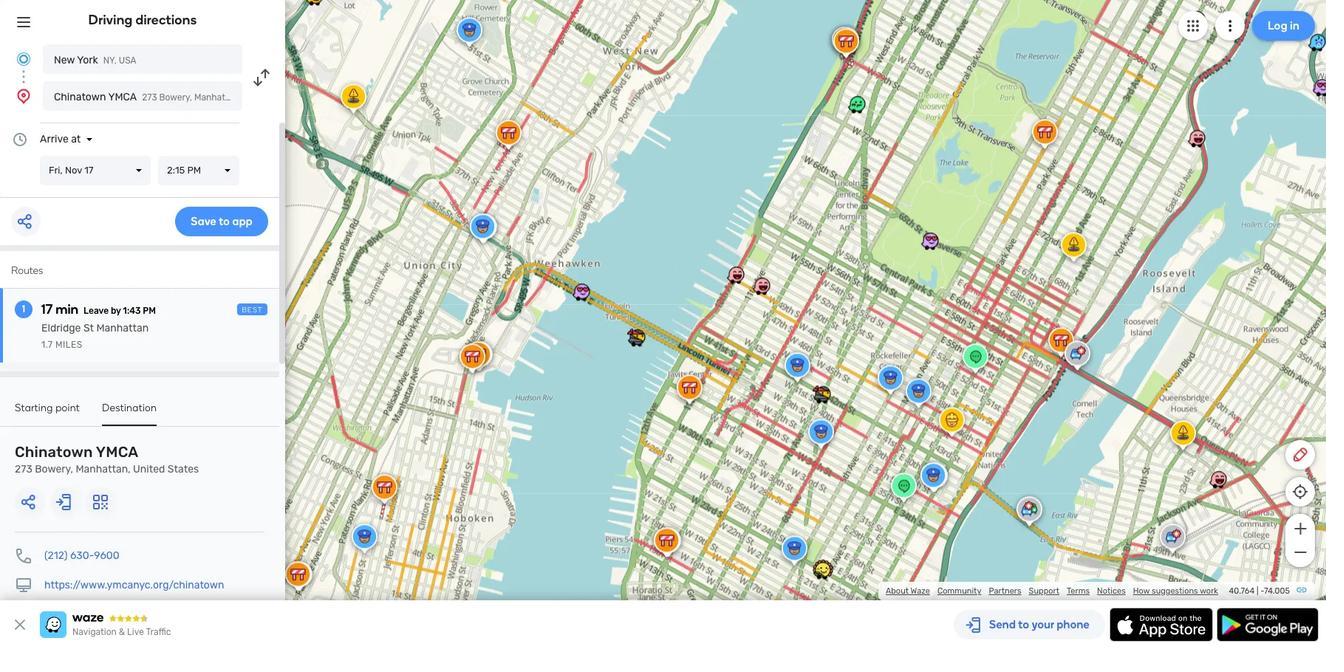 Task type: locate. For each thing, give the bounding box(es) containing it.
0 vertical spatial 17
[[84, 165, 93, 176]]

bowery,
[[159, 92, 192, 103], [35, 464, 73, 476]]

manhattan,
[[194, 92, 241, 103], [76, 464, 131, 476]]

states
[[273, 92, 300, 103], [168, 464, 199, 476]]

0 vertical spatial united
[[243, 92, 271, 103]]

630-
[[70, 550, 94, 563]]

17 min leave by 1:43 pm
[[41, 302, 156, 318]]

ymca
[[108, 91, 137, 103], [96, 444, 138, 461]]

chinatown ymca 273 bowery, manhattan, united states down usa
[[54, 91, 300, 103]]

new
[[54, 54, 75, 67]]

1 horizontal spatial states
[[273, 92, 300, 103]]

arrive
[[40, 133, 69, 146]]

17 left "min"
[[41, 302, 53, 318]]

chinatown down starting point button
[[15, 444, 93, 461]]

17
[[84, 165, 93, 176], [41, 302, 53, 318]]

driving directions
[[88, 12, 197, 28]]

0 vertical spatial pm
[[187, 165, 201, 176]]

pm right 1:43
[[143, 306, 156, 316]]

fri,
[[49, 165, 63, 176]]

0 horizontal spatial 273
[[15, 464, 32, 476]]

about
[[886, 587, 909, 597]]

0 vertical spatial chinatown
[[54, 91, 106, 103]]

273
[[142, 92, 157, 103], [15, 464, 32, 476]]

1 horizontal spatial manhattan,
[[194, 92, 241, 103]]

zoom out image
[[1292, 544, 1310, 562]]

1 horizontal spatial 17
[[84, 165, 93, 176]]

1 vertical spatial ymca
[[96, 444, 138, 461]]

1
[[22, 303, 25, 316]]

point
[[56, 402, 80, 415]]

0 horizontal spatial united
[[133, 464, 165, 476]]

74.005
[[1265, 587, 1291, 597]]

1 horizontal spatial bowery,
[[159, 92, 192, 103]]

1 vertical spatial 17
[[41, 302, 53, 318]]

support
[[1030, 587, 1060, 597]]

destination
[[102, 402, 157, 415]]

partners link
[[989, 587, 1022, 597]]

9600
[[94, 550, 119, 563]]

1 vertical spatial states
[[168, 464, 199, 476]]

1 vertical spatial manhattan,
[[76, 464, 131, 476]]

bowery, down starting point button
[[35, 464, 73, 476]]

live
[[127, 628, 144, 638]]

call image
[[15, 548, 33, 566]]

1 horizontal spatial pm
[[187, 165, 201, 176]]

pm inside list box
[[187, 165, 201, 176]]

computer image
[[15, 577, 33, 595]]

0 vertical spatial chinatown ymca 273 bowery, manhattan, united states
[[54, 91, 300, 103]]

2:15
[[167, 165, 185, 176]]

routes
[[11, 265, 43, 277]]

0 vertical spatial states
[[273, 92, 300, 103]]

at
[[71, 133, 81, 146]]

pencil image
[[1292, 447, 1310, 464]]

ymca down usa
[[108, 91, 137, 103]]

bowery, up the 2:15
[[159, 92, 192, 103]]

chinatown ymca 273 bowery, manhattan, united states
[[54, 91, 300, 103], [15, 444, 199, 476]]

0 horizontal spatial bowery,
[[35, 464, 73, 476]]

starting point
[[15, 402, 80, 415]]

1 vertical spatial chinatown
[[15, 444, 93, 461]]

1 vertical spatial pm
[[143, 306, 156, 316]]

(212) 630-9600
[[44, 550, 119, 563]]

chinatown ymca 273 bowery, manhattan, united states down destination 'button'
[[15, 444, 199, 476]]

how suggestions work link
[[1134, 587, 1219, 597]]

driving
[[88, 12, 133, 28]]

0 vertical spatial bowery,
[[159, 92, 192, 103]]

1 vertical spatial bowery,
[[35, 464, 73, 476]]

partners
[[989, 587, 1022, 597]]

-
[[1261, 587, 1265, 597]]

https://www.ymcanyc.org/chinatown link
[[44, 580, 224, 592]]

ymca down destination 'button'
[[96, 444, 138, 461]]

0 horizontal spatial 17
[[41, 302, 53, 318]]

united
[[243, 92, 271, 103], [133, 464, 165, 476]]

0 horizontal spatial pm
[[143, 306, 156, 316]]

0 vertical spatial 273
[[142, 92, 157, 103]]

chinatown down the york
[[54, 91, 106, 103]]

pm
[[187, 165, 201, 176], [143, 306, 156, 316]]

waze
[[911, 587, 931, 597]]

chinatown
[[54, 91, 106, 103], [15, 444, 93, 461]]

directions
[[136, 12, 197, 28]]

work
[[1201, 587, 1219, 597]]

1 vertical spatial 273
[[15, 464, 32, 476]]

pm right the 2:15
[[187, 165, 201, 176]]

1 vertical spatial united
[[133, 464, 165, 476]]

notices
[[1098, 587, 1126, 597]]

ymca inside chinatown ymca 273 bowery, manhattan, united states
[[96, 444, 138, 461]]

17 right nov
[[84, 165, 93, 176]]

clock image
[[11, 131, 29, 149]]

fri, nov 17
[[49, 165, 93, 176]]

notices link
[[1098, 587, 1126, 597]]

1.7
[[41, 340, 53, 350]]

min
[[56, 302, 78, 318]]

york
[[77, 54, 98, 67]]

0 vertical spatial ymca
[[108, 91, 137, 103]]

chinatown inside chinatown ymca 273 bowery, manhattan, united states
[[15, 444, 93, 461]]

community link
[[938, 587, 982, 597]]



Task type: describe. For each thing, give the bounding box(es) containing it.
st
[[83, 322, 94, 335]]

fri, nov 17 list box
[[40, 156, 151, 186]]

starting point button
[[15, 402, 80, 425]]

0 vertical spatial manhattan,
[[194, 92, 241, 103]]

0 horizontal spatial states
[[168, 464, 199, 476]]

ny,
[[103, 55, 117, 66]]

by
[[111, 306, 121, 316]]

&
[[119, 628, 125, 638]]

2:15 pm
[[167, 165, 201, 176]]

how
[[1134, 587, 1151, 597]]

eldridge st manhattan 1.7 miles
[[41, 322, 149, 350]]

(212) 630-9600 link
[[44, 550, 119, 563]]

manhattan
[[96, 322, 149, 335]]

0 horizontal spatial manhattan,
[[76, 464, 131, 476]]

new york ny, usa
[[54, 54, 136, 67]]

2:15 pm list box
[[158, 156, 240, 186]]

destination button
[[102, 402, 157, 427]]

usa
[[119, 55, 136, 66]]

miles
[[55, 340, 83, 350]]

about waze community partners support terms notices how suggestions work
[[886, 587, 1219, 597]]

x image
[[11, 617, 29, 634]]

40.764
[[1230, 587, 1256, 597]]

|
[[1258, 587, 1259, 597]]

pm inside 17 min leave by 1:43 pm
[[143, 306, 156, 316]]

40.764 | -74.005
[[1230, 587, 1291, 597]]

1:43
[[123, 306, 141, 316]]

link image
[[1297, 585, 1309, 597]]

1 horizontal spatial 273
[[142, 92, 157, 103]]

starting
[[15, 402, 53, 415]]

1 vertical spatial chinatown ymca 273 bowery, manhattan, united states
[[15, 444, 199, 476]]

suggestions
[[1153, 587, 1199, 597]]

traffic
[[146, 628, 171, 638]]

(212)
[[44, 550, 68, 563]]

eldridge
[[41, 322, 81, 335]]

support link
[[1030, 587, 1060, 597]]

location image
[[15, 87, 33, 105]]

navigation
[[72, 628, 117, 638]]

about waze link
[[886, 587, 931, 597]]

https://www.ymcanyc.org/chinatown
[[44, 580, 224, 592]]

nov
[[65, 165, 82, 176]]

1 horizontal spatial united
[[243, 92, 271, 103]]

arrive at
[[40, 133, 81, 146]]

17 inside list box
[[84, 165, 93, 176]]

best
[[242, 306, 263, 315]]

terms
[[1067, 587, 1090, 597]]

terms link
[[1067, 587, 1090, 597]]

zoom in image
[[1292, 520, 1310, 538]]

community
[[938, 587, 982, 597]]

leave
[[84, 306, 109, 316]]

navigation & live traffic
[[72, 628, 171, 638]]

current location image
[[15, 50, 33, 68]]



Task type: vqa. For each thing, say whether or not it's contained in the screenshot.
(212)
yes



